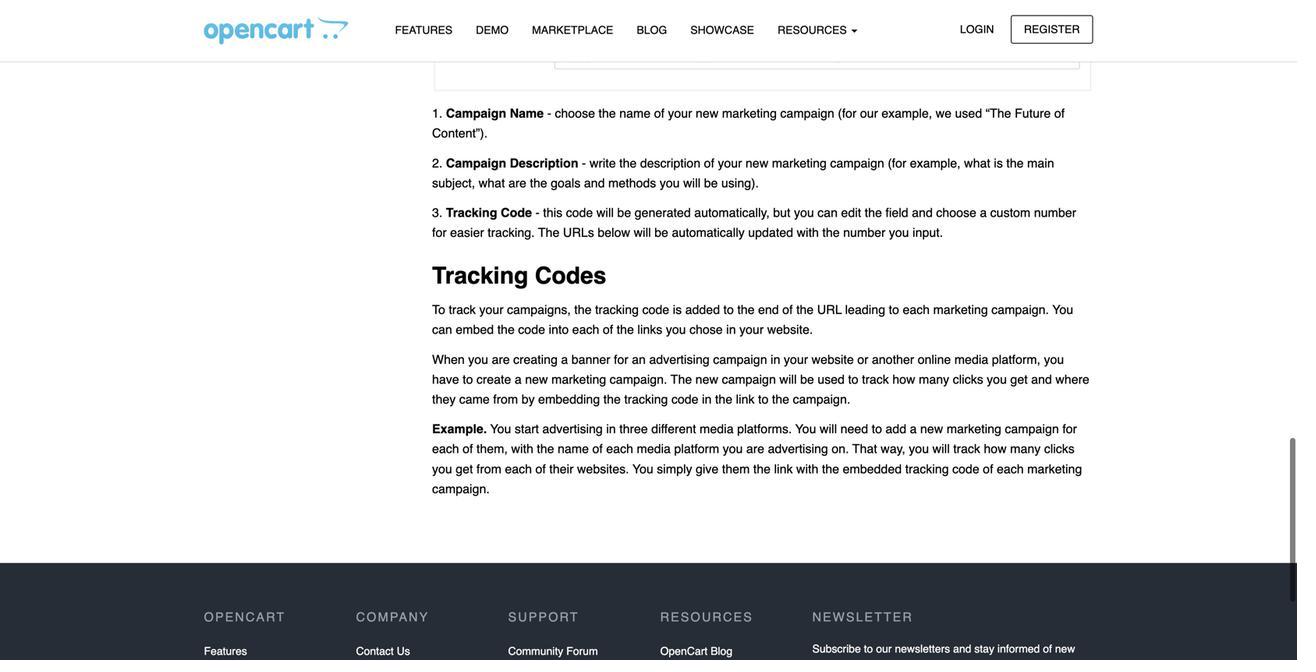 Task type: describe. For each thing, give the bounding box(es) containing it.
used inside when you are creating a banner for an advertising campaign in your website or another online media platform, you have to create a new marketing campaign. the new campaign will be used to track how many clicks you get and where they came from by embedding the tracking code in the link to the campaign.
[[818, 372, 845, 387]]

they
[[432, 392, 456, 407]]

have
[[432, 372, 459, 387]]

- this code will be generated automatically, but you can edit the field and choose a custom number for easier tracking. the urls below will be automatically updated with the number you input.
[[432, 205, 1076, 240]]

many inside when you are creating a banner for an advertising campaign in your website or another online media platform, you have to create a new marketing campaign. the new campaign will be used to track how many clicks you get and where they came from by embedding the tracking code in the link to the campaign.
[[919, 372, 949, 387]]

- for 1. campaign name
[[547, 106, 551, 121]]

that
[[852, 442, 877, 456]]

platform,
[[992, 352, 1040, 367]]

but
[[773, 205, 790, 220]]

url
[[817, 303, 842, 317]]

name
[[510, 106, 544, 121]]

clicks inside when you are creating a banner for an advertising campaign in your website or another online media platform, you have to create a new marketing campaign. the new campaign will be used to track how many clicks you get and where they came from by embedding the tracking code in the link to the campaign.
[[953, 372, 983, 387]]

way,
[[881, 442, 905, 456]]

start
[[515, 422, 539, 436]]

give
[[696, 462, 719, 476]]

blog link
[[625, 16, 679, 44]]

resources link
[[766, 16, 869, 44]]

platforms.
[[737, 422, 792, 436]]

will inside - write the description of your new marketing campaign (for example, what is the main subject, what are the goals and methods you will be using).
[[683, 176, 701, 190]]

content").
[[432, 126, 488, 141]]

add
[[886, 422, 906, 436]]

will right below
[[634, 225, 651, 240]]

for inside you start advertising in three different media platforms. you will need to add a new marketing campaign for each of them, with the name of each media platform you are advertising on. that way, you will track how many clicks you get from each of their websites. you simply give them the link with the embedded tracking code of each marketing campaign.
[[1062, 422, 1077, 436]]

in inside to track your campaigns, the tracking code is added to the end of the url leading to each marketing campaign. you can embed the code into each of the links you chose in your website.
[[726, 323, 736, 337]]

where
[[1055, 372, 1089, 387]]

0 horizontal spatial what
[[479, 176, 505, 190]]

new inside subscribe to our newsletters and stay informed of new
[[1055, 643, 1075, 656]]

custom
[[990, 205, 1030, 220]]

opencart blog link
[[660, 641, 732, 661]]

you right but
[[794, 205, 814, 220]]

you right platforms.
[[795, 422, 816, 436]]

marketplace
[[532, 24, 613, 36]]

will up "on."
[[820, 422, 837, 436]]

and inside - write the description of your new marketing campaign (for example, what is the main subject, what are the goals and methods you will be using).
[[584, 176, 605, 190]]

used inside - choose the name of your new marketing campaign (for our example, we used "the future of content").
[[955, 106, 982, 121]]

with inside '- this code will be generated automatically, but you can edit the field and choose a custom number for easier tracking. the urls below will be automatically updated with the number you input.'
[[797, 225, 819, 240]]

0 horizontal spatial advertising
[[542, 422, 603, 436]]

campaign for content").
[[446, 106, 506, 121]]

2 vertical spatial with
[[796, 462, 818, 476]]

you left simply
[[632, 462, 653, 476]]

how inside when you are creating a banner for an advertising campaign in your website or another online media platform, you have to create a new marketing campaign. the new campaign will be used to track how many clicks you get and where they came from by embedding the tracking code in the link to the campaign.
[[892, 372, 915, 387]]

newsletters
[[895, 643, 950, 656]]

are inside when you are creating a banner for an advertising campaign in your website or another online media platform, you have to create a new marketing campaign. the new campaign will be used to track how many clicks you get and where they came from by embedding the tracking code in the link to the campaign.
[[492, 352, 510, 367]]

the left main
[[1006, 156, 1024, 170]]

need
[[840, 422, 868, 436]]

the right the embed
[[497, 323, 515, 337]]

to right added
[[723, 303, 734, 317]]

"the
[[986, 106, 1011, 121]]

example, inside - write the description of your new marketing campaign (for example, what is the main subject, what are the goals and methods you will be using).
[[910, 156, 961, 170]]

you down example.
[[432, 462, 452, 476]]

simply
[[657, 462, 692, 476]]

code inside you start advertising in three different media platforms. you will need to add a new marketing campaign for each of them, with the name of each media platform you are advertising on. that way, you will track how many clicks you get from each of their websites. you simply give them the link with the embedded tracking code of each marketing campaign.
[[952, 462, 979, 476]]

(for for our
[[838, 106, 857, 121]]

2.
[[432, 156, 442, 170]]

using).
[[721, 176, 759, 190]]

example.
[[432, 422, 487, 436]]

register
[[1024, 23, 1080, 35]]

opencart blog
[[660, 646, 732, 658]]

campaign. down an
[[610, 372, 667, 387]]

end
[[758, 303, 779, 317]]

0 vertical spatial number
[[1034, 205, 1076, 220]]

the inside '- this code will be generated automatically, but you can edit the field and choose a custom number for easier tracking. the urls below will be automatically updated with the number you input.'
[[538, 225, 559, 240]]

contact us link
[[356, 641, 410, 661]]

code
[[501, 205, 532, 220]]

features for right features 'link'
[[395, 24, 452, 36]]

and inside subscribe to our newsletters and stay informed of new
[[953, 643, 971, 656]]

the left "end" on the top right of page
[[737, 303, 755, 317]]

urls
[[563, 225, 594, 240]]

new down chose at the right
[[695, 372, 718, 387]]

you up create
[[468, 352, 488, 367]]

you start advertising in three different media platforms. you will need to add a new marketing campaign for each of them, with the name of each media platform you are advertising on. that way, you will track how many clicks you get from each of their websites. you simply give them the link with the embedded tracking code of each marketing campaign.
[[432, 422, 1082, 496]]

how inside you start advertising in three different media platforms. you will need to add a new marketing campaign for each of them, with the name of each media platform you are advertising on. that way, you will track how many clicks you get from each of their websites. you simply give them the link with the embedded tracking code of each marketing campaign.
[[984, 442, 1007, 456]]

is inside - write the description of your new marketing campaign (for example, what is the main subject, what are the goals and methods you will be using).
[[994, 156, 1003, 170]]

subscribe
[[812, 643, 861, 656]]

new inside - write the description of your new marketing campaign (for example, what is the main subject, what are the goals and methods you will be using).
[[746, 156, 768, 170]]

edit
[[841, 205, 861, 220]]

your inside - choose the name of your new marketing campaign (for our example, we used "the future of content").
[[668, 106, 692, 121]]

1 vertical spatial blog
[[711, 646, 732, 658]]

marketing inside - choose the name of your new marketing campaign (for our example, we used "the future of content").
[[722, 106, 777, 121]]

leading
[[845, 303, 885, 317]]

a up by
[[515, 372, 522, 387]]

1.
[[432, 106, 442, 121]]

website
[[812, 352, 854, 367]]

be up below
[[617, 205, 631, 220]]

to up the came
[[463, 372, 473, 387]]

campaign. inside you start advertising in three different media platforms. you will need to add a new marketing campaign for each of them, with the name of each media platform you are advertising on. that way, you will track how many clicks you get from each of their websites. you simply give them the link with the embedded tracking code of each marketing campaign.
[[432, 482, 490, 496]]

be down generated
[[654, 225, 668, 240]]

3. tracking code
[[432, 205, 532, 220]]

the inside when you are creating a banner for an advertising campaign in your website or another online media platform, you have to create a new marketing campaign. the new campaign will be used to track how many clicks you get and where they came from by embedding the tracking code in the link to the campaign.
[[671, 372, 692, 387]]

another
[[872, 352, 914, 367]]

generated
[[635, 205, 691, 220]]

you inside - write the description of your new marketing campaign (for example, what is the main subject, what are the goals and methods you will be using).
[[660, 176, 680, 190]]

by
[[522, 392, 535, 407]]

the left links
[[617, 323, 634, 337]]

link inside you start advertising in three different media platforms. you will need to add a new marketing campaign for each of them, with the name of each media platform you are advertising on. that way, you will track how many clicks you get from each of their websites. you simply give them the link with the embedded tracking code of each marketing campaign.
[[774, 462, 793, 476]]

community
[[508, 646, 563, 658]]

them
[[722, 462, 750, 476]]

embed
[[456, 323, 494, 337]]

them,
[[476, 442, 508, 456]]

- for 2. campaign description
[[582, 156, 586, 170]]

platform
[[674, 442, 719, 456]]

opencart for opencart blog
[[660, 646, 708, 658]]

different
[[651, 422, 696, 436]]

methods
[[608, 176, 656, 190]]

login link
[[947, 15, 1007, 44]]

are inside you start advertising in three different media platforms. you will need to add a new marketing campaign for each of them, with the name of each media platform you are advertising on. that way, you will track how many clicks you get from each of their websites. you simply give them the link with the embedded tracking code of each marketing campaign.
[[746, 442, 764, 456]]

track inside when you are creating a banner for an advertising campaign in your website or another online media platform, you have to create a new marketing campaign. the new campaign will be used to track how many clicks you get and where they came from by embedding the tracking code in the link to the campaign.
[[862, 372, 889, 387]]

showcase link
[[679, 16, 766, 44]]

automatically
[[672, 225, 745, 240]]

a left the banner
[[561, 352, 568, 367]]

marketing inside when you are creating a banner for an advertising campaign in your website or another online media platform, you have to create a new marketing campaign. the new campaign will be used to track how many clicks you get and where they came from by embedding the tracking code in the link to the campaign.
[[551, 372, 606, 387]]

on.
[[832, 442, 849, 456]]

the up methods
[[619, 156, 637, 170]]

example, inside - choose the name of your new marketing campaign (for our example, we used "the future of content").
[[882, 106, 932, 121]]

to
[[432, 303, 445, 317]]

get inside when you are creating a banner for an advertising campaign in your website or another online media platform, you have to create a new marketing campaign. the new campaign will be used to track how many clicks you get and where they came from by embedding the tracking code in the link to the campaign.
[[1010, 372, 1028, 387]]

- write the description of your new marketing campaign (for example, what is the main subject, what are the goals and methods you will be using).
[[432, 156, 1054, 190]]

the down codes
[[574, 303, 592, 317]]

our inside subscribe to our newsletters and stay informed of new
[[876, 643, 892, 656]]

the down description
[[530, 176, 547, 190]]

from inside when you are creating a banner for an advertising campaign in your website or another online media platform, you have to create a new marketing campaign. the new campaign will be used to track how many clicks you get and where they came from by embedding the tracking code in the link to the campaign.
[[493, 392, 518, 407]]

campaign. inside to track your campaigns, the tracking code is added to the end of the url leading to each marketing campaign. you can embed the code into each of the links you chose in your website.
[[991, 303, 1049, 317]]

three
[[619, 422, 648, 436]]

we
[[936, 106, 952, 121]]

you up 'where' on the right bottom of the page
[[1044, 352, 1064, 367]]

new inside - choose the name of your new marketing campaign (for our example, we used "the future of content").
[[696, 106, 719, 121]]

tracking inside you start advertising in three different media platforms. you will need to add a new marketing campaign for each of them, with the name of each media platform you are advertising on. that way, you will track how many clicks you get from each of their websites. you simply give them the link with the embedded tracking code of each marketing campaign.
[[905, 462, 949, 476]]

many inside you start advertising in three different media platforms. you will need to add a new marketing campaign for each of them, with the name of each media platform you are advertising on. that way, you will track how many clicks you get from each of their websites. you simply give them the link with the embedded tracking code of each marketing campaign.
[[1010, 442, 1041, 456]]

new down the creating
[[525, 372, 548, 387]]

media inside when you are creating a banner for an advertising campaign in your website or another online media platform, you have to create a new marketing campaign. the new campaign will be used to track how many clicks you get and where they came from by embedding the tracking code in the link to the campaign.
[[954, 352, 988, 367]]

embedding
[[538, 392, 600, 407]]

marketing inside to track your campaigns, the tracking code is added to the end of the url leading to each marketing campaign. you can embed the code into each of the links you chose in your website.
[[933, 303, 988, 317]]

features for the left features 'link'
[[204, 646, 247, 658]]

you down field
[[889, 225, 909, 240]]

choose inside '- this code will be generated automatically, but you can edit the field and choose a custom number for easier tracking. the urls below will be automatically updated with the number you input.'
[[936, 205, 976, 220]]

be inside when you are creating a banner for an advertising campaign in your website or another online media platform, you have to create a new marketing campaign. the new campaign will be used to track how many clicks you get and where they came from by embedding the tracking code in the link to the campaign.
[[800, 372, 814, 387]]

the left the url
[[796, 303, 814, 317]]

company
[[356, 610, 429, 625]]

the right updated
[[822, 225, 840, 240]]

0 horizontal spatial features link
[[204, 641, 247, 661]]

will inside when you are creating a banner for an advertising campaign in your website or another online media platform, you have to create a new marketing campaign. the new campaign will be used to track how many clicks you get and where they came from by embedding the tracking code in the link to the campaign.
[[779, 372, 797, 387]]

1 horizontal spatial media
[[700, 422, 734, 436]]

1. campaign name
[[432, 106, 544, 121]]

your inside when you are creating a banner for an advertising campaign in your website or another online media platform, you have to create a new marketing campaign. the new campaign will be used to track how many clicks you get and where they came from by embedding the tracking code in the link to the campaign.
[[784, 352, 808, 367]]

2. campaign description
[[432, 156, 578, 170]]

to down 'or'
[[848, 372, 858, 387]]

for inside when you are creating a banner for an advertising campaign in your website or another online media platform, you have to create a new marketing campaign. the new campaign will be used to track how many clicks you get and where they came from by embedding the tracking code in the link to the campaign.
[[614, 352, 628, 367]]

(for for example,
[[888, 156, 906, 170]]

campaign. down website
[[793, 392, 850, 407]]

0 vertical spatial what
[[964, 156, 990, 170]]

to up platforms.
[[758, 392, 769, 407]]

your inside - write the description of your new marketing campaign (for example, what is the main subject, what are the goals and methods you will be using).
[[718, 156, 742, 170]]

clicks inside you start advertising in three different media platforms. you will need to add a new marketing campaign for each of them, with the name of each media platform you are advertising on. that way, you will track how many clicks you get from each of their websites. you simply give them the link with the embedded tracking code of each marketing campaign.
[[1044, 442, 1075, 456]]

informed
[[997, 643, 1040, 656]]

will right way,
[[932, 442, 950, 456]]

input.
[[913, 225, 943, 240]]

the right them
[[753, 462, 771, 476]]

updated
[[748, 225, 793, 240]]

advertising inside when you are creating a banner for an advertising campaign in your website or another online media platform, you have to create a new marketing campaign. the new campaign will be used to track how many clicks you get and where they came from by embedding the tracking code in the link to the campaign.
[[649, 352, 710, 367]]

1 vertical spatial tracking
[[432, 263, 528, 289]]



Task type: vqa. For each thing, say whether or not it's contained in the screenshot.


Task type: locate. For each thing, give the bounding box(es) containing it.
each
[[903, 303, 930, 317], [572, 323, 599, 337], [432, 442, 459, 456], [606, 442, 633, 456], [505, 462, 532, 476], [997, 462, 1024, 476]]

create
[[476, 372, 511, 387]]

features inside 'link'
[[395, 24, 452, 36]]

link inside when you are creating a banner for an advertising campaign in your website or another online media platform, you have to create a new marketing campaign. the new campaign will be used to track how many clicks you get and where they came from by embedding the tracking code in the link to the campaign.
[[736, 392, 755, 407]]

0 horizontal spatial features
[[204, 646, 247, 658]]

1 vertical spatial advertising
[[542, 422, 603, 436]]

in down website.
[[771, 352, 780, 367]]

1 vertical spatial features link
[[204, 641, 247, 661]]

in up platform
[[702, 392, 712, 407]]

future
[[1015, 106, 1051, 121]]

chose
[[689, 323, 723, 337]]

0 horizontal spatial media
[[637, 442, 671, 456]]

tracking.
[[488, 225, 535, 240]]

code inside when you are creating a banner for an advertising campaign in your website or another online media platform, you have to create a new marketing campaign. the new campaign will be used to track how many clicks you get and where they came from by embedding the tracking code in the link to the campaign.
[[671, 392, 698, 407]]

get down example.
[[456, 462, 473, 476]]

you down the platform, at bottom
[[987, 372, 1007, 387]]

your down website.
[[784, 352, 808, 367]]

1 horizontal spatial advertising
[[649, 352, 710, 367]]

the up write on the top of page
[[599, 106, 616, 121]]

automatically,
[[694, 205, 770, 220]]

new inside you start advertising in three different media platforms. you will need to add a new marketing campaign for each of them, with the name of each media platform you are advertising on. that way, you will track how many clicks you get from each of their websites. you simply give them the link with the embedded tracking code of each marketing campaign.
[[920, 422, 943, 436]]

you inside to track your campaigns, the tracking code is added to the end of the url leading to each marketing campaign. you can embed the code into each of the links you chose in your website.
[[1052, 303, 1073, 317]]

- choose the name of your new marketing campaign (for our example, we used "the future of content").
[[432, 106, 1065, 141]]

0 vertical spatial features
[[395, 24, 452, 36]]

the right the 'edit'
[[865, 205, 882, 220]]

tracking inside to track your campaigns, the tracking code is added to the end of the url leading to each marketing campaign. you can embed the code into each of the links you chose in your website.
[[595, 303, 639, 317]]

to right 'leading'
[[889, 303, 899, 317]]

1 horizontal spatial features link
[[383, 16, 464, 44]]

tracking
[[446, 205, 497, 220], [432, 263, 528, 289]]

when you are creating a banner for an advertising campaign in your website or another online media platform, you have to create a new marketing campaign. the new campaign will be used to track how many clicks you get and where they came from by embedding the tracking code in the link to the campaign.
[[432, 352, 1089, 407]]

you up them
[[723, 442, 743, 456]]

get inside you start advertising in three different media platforms. you will need to add a new marketing campaign for each of them, with the name of each media platform you are advertising on. that way, you will track how many clicks you get from each of their websites. you simply give them the link with the embedded tracking code of each marketing campaign.
[[456, 462, 473, 476]]

1 vertical spatial many
[[1010, 442, 1041, 456]]

are
[[508, 176, 526, 190], [492, 352, 510, 367], [746, 442, 764, 456]]

newsletter
[[812, 610, 913, 625]]

0 horizontal spatial clicks
[[953, 372, 983, 387]]

0 horizontal spatial number
[[843, 225, 885, 240]]

us
[[397, 646, 410, 658]]

is left added
[[673, 303, 682, 317]]

0 horizontal spatial (for
[[838, 106, 857, 121]]

the
[[538, 225, 559, 240], [671, 372, 692, 387]]

1 horizontal spatial can
[[818, 205, 838, 220]]

1 horizontal spatial blog
[[711, 646, 732, 658]]

0 horizontal spatial many
[[919, 372, 949, 387]]

new campaign image
[[432, 0, 1093, 94]]

to inside subscribe to our newsletters and stay informed of new
[[864, 643, 873, 656]]

and left 'where' on the right bottom of the page
[[1031, 372, 1052, 387]]

is inside to track your campaigns, the tracking code is added to the end of the url leading to each marketing campaign. you can embed the code into each of the links you chose in your website.
[[673, 303, 682, 317]]

and down write on the top of page
[[584, 176, 605, 190]]

to track your campaigns, the tracking code is added to the end of the url leading to each marketing campaign. you can embed the code into each of the links you chose in your website.
[[432, 303, 1073, 337]]

be down website
[[800, 372, 814, 387]]

can left the 'edit'
[[818, 205, 838, 220]]

description
[[510, 156, 578, 170]]

advertising down embedding
[[542, 422, 603, 436]]

features link
[[383, 16, 464, 44], [204, 641, 247, 661]]

0 vertical spatial campaign
[[446, 106, 506, 121]]

to inside you start advertising in three different media platforms. you will need to add a new marketing campaign for each of them, with the name of each media platform you are advertising on. that way, you will track how many clicks you get from each of their websites. you simply give them the link with the embedded tracking code of each marketing campaign.
[[872, 422, 882, 436]]

a
[[980, 205, 987, 220], [561, 352, 568, 367], [515, 372, 522, 387], [910, 422, 917, 436]]

the up platforms.
[[772, 392, 789, 407]]

- left this
[[535, 205, 540, 220]]

1 horizontal spatial name
[[619, 106, 651, 121]]

of inside - write the description of your new marketing campaign (for example, what is the main subject, what are the goals and methods you will be using).
[[704, 156, 714, 170]]

websites.
[[577, 462, 629, 476]]

main
[[1027, 156, 1054, 170]]

0 vertical spatial used
[[955, 106, 982, 121]]

and
[[584, 176, 605, 190], [912, 205, 933, 220], [1031, 372, 1052, 387], [953, 643, 971, 656]]

0 vertical spatial can
[[818, 205, 838, 220]]

2 horizontal spatial for
[[1062, 422, 1077, 436]]

1 vertical spatial track
[[862, 372, 889, 387]]

name up "description"
[[619, 106, 651, 121]]

to right the subscribe
[[864, 643, 873, 656]]

number right custom
[[1034, 205, 1076, 220]]

- right name
[[547, 106, 551, 121]]

0 vertical spatial advertising
[[649, 352, 710, 367]]

1 vertical spatial example,
[[910, 156, 961, 170]]

- inside - write the description of your new marketing campaign (for example, what is the main subject, what are the goals and methods you will be using).
[[582, 156, 586, 170]]

link
[[736, 392, 755, 407], [774, 462, 793, 476]]

new right "informed"
[[1055, 643, 1075, 656]]

you inside to track your campaigns, the tracking code is added to the end of the url leading to each marketing campaign. you can embed the code into each of the links you chose in your website.
[[666, 323, 686, 337]]

0 horizontal spatial get
[[456, 462, 473, 476]]

a right add
[[910, 422, 917, 436]]

you right way,
[[909, 442, 929, 456]]

our left the we
[[860, 106, 878, 121]]

for inside '- this code will be generated automatically, but you can edit the field and choose a custom number for easier tracking. the urls below will be automatically updated with the number you input.'
[[432, 225, 447, 240]]

showcase
[[690, 24, 754, 36]]

2 vertical spatial track
[[953, 442, 980, 456]]

campaign
[[446, 106, 506, 121], [446, 156, 506, 170]]

0 vertical spatial media
[[954, 352, 988, 367]]

creating
[[513, 352, 558, 367]]

to
[[723, 303, 734, 317], [889, 303, 899, 317], [463, 372, 473, 387], [848, 372, 858, 387], [758, 392, 769, 407], [872, 422, 882, 436], [864, 643, 873, 656]]

write
[[589, 156, 616, 170]]

0 vertical spatial example,
[[882, 106, 932, 121]]

(for inside - choose the name of your new marketing campaign (for our example, we used "the future of content").
[[838, 106, 857, 121]]

1 vertical spatial resources
[[660, 610, 753, 625]]

name inside - choose the name of your new marketing campaign (for our example, we used "the future of content").
[[619, 106, 651, 121]]

choose right name
[[555, 106, 595, 121]]

in right chose at the right
[[726, 323, 736, 337]]

track right way,
[[953, 442, 980, 456]]

the up the different
[[671, 372, 692, 387]]

code inside '- this code will be generated automatically, but you can edit the field and choose a custom number for easier tracking. the urls below will be automatically updated with the number you input.'
[[566, 205, 593, 220]]

and inside when you are creating a banner for an advertising campaign in your website or another online media platform, you have to create a new marketing campaign. the new campaign will be used to track how many clicks you get and where they came from by embedding the tracking code in the link to the campaign.
[[1031, 372, 1052, 387]]

0 horizontal spatial choose
[[555, 106, 595, 121]]

goals
[[551, 176, 581, 190]]

advertising down platforms.
[[768, 442, 828, 456]]

campaign. down them,
[[432, 482, 490, 496]]

1 horizontal spatial link
[[774, 462, 793, 476]]

blog
[[637, 24, 667, 36], [711, 646, 732, 658]]

1 horizontal spatial clicks
[[1044, 442, 1075, 456]]

new up "description"
[[696, 106, 719, 121]]

tracking up three
[[624, 392, 668, 407]]

opencart - open source shopping cart solution image
[[204, 16, 348, 44]]

0 horizontal spatial link
[[736, 392, 755, 407]]

link down platforms.
[[774, 462, 793, 476]]

campaign. up the platform, at bottom
[[991, 303, 1049, 317]]

new
[[696, 106, 719, 121], [746, 156, 768, 170], [525, 372, 548, 387], [695, 372, 718, 387], [920, 422, 943, 436], [1055, 643, 1075, 656]]

campaign up content").
[[446, 106, 506, 121]]

community forum link
[[508, 641, 598, 661]]

1 vertical spatial is
[[673, 303, 682, 317]]

is left main
[[994, 156, 1003, 170]]

banner
[[572, 352, 610, 367]]

the up platform
[[715, 392, 732, 407]]

1 vertical spatial are
[[492, 352, 510, 367]]

0 vertical spatial how
[[892, 372, 915, 387]]

example, down the we
[[910, 156, 961, 170]]

0 horizontal spatial used
[[818, 372, 845, 387]]

1 vertical spatial get
[[456, 462, 473, 476]]

support
[[508, 610, 579, 625]]

from down them,
[[476, 462, 501, 476]]

links
[[637, 323, 662, 337]]

from left by
[[493, 392, 518, 407]]

will down "description"
[[683, 176, 701, 190]]

you right links
[[666, 323, 686, 337]]

1 vertical spatial opencart
[[660, 646, 708, 658]]

media right online
[[954, 352, 988, 367]]

your up the embed
[[479, 303, 504, 317]]

1 horizontal spatial features
[[395, 24, 452, 36]]

media down the different
[[637, 442, 671, 456]]

0 vertical spatial tracking
[[446, 205, 497, 220]]

0 horizontal spatial blog
[[637, 24, 667, 36]]

used
[[955, 106, 982, 121], [818, 372, 845, 387]]

can inside to track your campaigns, the tracking code is added to the end of the url leading to each marketing campaign. you can embed the code into each of the links you chose in your website.
[[432, 323, 452, 337]]

media up platform
[[700, 422, 734, 436]]

track
[[449, 303, 476, 317], [862, 372, 889, 387], [953, 442, 980, 456]]

1 vertical spatial number
[[843, 225, 885, 240]]

2 vertical spatial for
[[1062, 422, 1077, 436]]

2 horizontal spatial media
[[954, 352, 988, 367]]

the up their
[[537, 442, 554, 456]]

marketplace link
[[520, 16, 625, 44]]

1 horizontal spatial what
[[964, 156, 990, 170]]

1 horizontal spatial (for
[[888, 156, 906, 170]]

track up the embed
[[449, 303, 476, 317]]

a left custom
[[980, 205, 987, 220]]

2 vertical spatial media
[[637, 442, 671, 456]]

2 campaign from the top
[[446, 156, 506, 170]]

for down 'where' on the right bottom of the page
[[1062, 422, 1077, 436]]

demo
[[476, 24, 509, 36]]

track inside to track your campaigns, the tracking code is added to the end of the url leading to each marketing campaign. you can embed the code into each of the links you chose in your website.
[[449, 303, 476, 317]]

0 horizontal spatial track
[[449, 303, 476, 317]]

easier
[[450, 225, 484, 240]]

a inside you start advertising in three different media platforms. you will need to add a new marketing campaign for each of them, with the name of each media platform you are advertising on. that way, you will track how many clicks you get from each of their websites. you simply give them the link with the embedded tracking code of each marketing campaign.
[[910, 422, 917, 436]]

will
[[683, 176, 701, 190], [596, 205, 614, 220], [634, 225, 651, 240], [779, 372, 797, 387], [820, 422, 837, 436], [932, 442, 950, 456]]

our down newsletter
[[876, 643, 892, 656]]

what down "the
[[964, 156, 990, 170]]

clicks
[[953, 372, 983, 387], [1044, 442, 1075, 456]]

1 vertical spatial features
[[204, 646, 247, 658]]

tracking codes
[[432, 263, 606, 289]]

2 vertical spatial are
[[746, 442, 764, 456]]

choose inside - choose the name of your new marketing campaign (for our example, we used "the future of content").
[[555, 106, 595, 121]]

1 horizontal spatial resources
[[778, 24, 850, 36]]

name up their
[[558, 442, 589, 456]]

marketing inside - write the description of your new marketing campaign (for example, what is the main subject, what are the goals and methods you will be using).
[[772, 156, 827, 170]]

our inside - choose the name of your new marketing campaign (for our example, we used "the future of content").
[[860, 106, 878, 121]]

in left three
[[606, 422, 616, 436]]

the inside - choose the name of your new marketing campaign (for our example, we used "the future of content").
[[599, 106, 616, 121]]

you up them,
[[490, 422, 511, 436]]

contact us
[[356, 646, 410, 658]]

2 horizontal spatial advertising
[[768, 442, 828, 456]]

1 vertical spatial -
[[582, 156, 586, 170]]

login
[[960, 23, 994, 35]]

in
[[726, 323, 736, 337], [771, 352, 780, 367], [702, 392, 712, 407], [606, 422, 616, 436]]

can inside '- this code will be generated automatically, but you can edit the field and choose a custom number for easier tracking. the urls below will be automatically updated with the number you input.'
[[818, 205, 838, 220]]

0 horizontal spatial for
[[432, 225, 447, 240]]

are inside - write the description of your new marketing campaign (for example, what is the main subject, what are the goals and methods you will be using).
[[508, 176, 526, 190]]

your
[[668, 106, 692, 121], [718, 156, 742, 170], [479, 303, 504, 317], [739, 323, 764, 337], [784, 352, 808, 367]]

link up platforms.
[[736, 392, 755, 407]]

number
[[1034, 205, 1076, 220], [843, 225, 885, 240]]

0 horizontal spatial resources
[[660, 610, 753, 625]]

0 vertical spatial blog
[[637, 24, 667, 36]]

1 vertical spatial the
[[671, 372, 692, 387]]

media
[[954, 352, 988, 367], [700, 422, 734, 436], [637, 442, 671, 456]]

0 vertical spatial from
[[493, 392, 518, 407]]

1 vertical spatial link
[[774, 462, 793, 476]]

your up "description"
[[668, 106, 692, 121]]

will up below
[[596, 205, 614, 220]]

0 vertical spatial opencart
[[204, 610, 286, 625]]

campaign inside you start advertising in three different media platforms. you will need to add a new marketing campaign for each of them, with the name of each media platform you are advertising on. that way, you will track how many clicks you get from each of their websites. you simply give them the link with the embedded tracking code of each marketing campaign.
[[1005, 422, 1059, 436]]

tracking inside when you are creating a banner for an advertising campaign in your website or another online media platform, you have to create a new marketing campaign. the new campaign will be used to track how many clicks you get and where they came from by embedding the tracking code in the link to the campaign.
[[624, 392, 668, 407]]

you up 'where' on the right bottom of the page
[[1052, 303, 1073, 317]]

and left stay
[[953, 643, 971, 656]]

-
[[547, 106, 551, 121], [582, 156, 586, 170], [535, 205, 540, 220]]

0 horizontal spatial how
[[892, 372, 915, 387]]

(for inside - write the description of your new marketing campaign (for example, what is the main subject, what are the goals and methods you will be using).
[[888, 156, 906, 170]]

1 campaign from the top
[[446, 106, 506, 121]]

2 vertical spatial tracking
[[905, 462, 949, 476]]

you down "description"
[[660, 176, 680, 190]]

the up three
[[603, 392, 621, 407]]

resources inside 'link'
[[778, 24, 850, 36]]

from
[[493, 392, 518, 407], [476, 462, 501, 476]]

example,
[[882, 106, 932, 121], [910, 156, 961, 170]]

community forum
[[508, 646, 598, 658]]

an
[[632, 352, 646, 367]]

codes
[[535, 263, 606, 289]]

get down the platform, at bottom
[[1010, 372, 1028, 387]]

how
[[892, 372, 915, 387], [984, 442, 1007, 456]]

0 vertical spatial our
[[860, 106, 878, 121]]

a inside '- this code will be generated automatically, but you can edit the field and choose a custom number for easier tracking. the urls below will be automatically updated with the number you input.'
[[980, 205, 987, 220]]

are down platforms.
[[746, 442, 764, 456]]

track down 'or'
[[862, 372, 889, 387]]

- inside '- this code will be generated automatically, but you can edit the field and choose a custom number for easier tracking. the urls below will be automatically updated with the number you input.'
[[535, 205, 540, 220]]

1 vertical spatial clicks
[[1044, 442, 1075, 456]]

1 vertical spatial for
[[614, 352, 628, 367]]

be left using).
[[704, 176, 718, 190]]

came
[[459, 392, 490, 407]]

1 horizontal spatial track
[[862, 372, 889, 387]]

1 vertical spatial campaign
[[446, 156, 506, 170]]

1 horizontal spatial opencart
[[660, 646, 708, 658]]

track inside you start advertising in three different media platforms. you will need to add a new marketing campaign for each of them, with the name of each media platform you are advertising on. that way, you will track how many clicks you get from each of their websites. you simply give them the link with the embedded tracking code of each marketing campaign.
[[953, 442, 980, 456]]

campaign inside - choose the name of your new marketing campaign (for our example, we used "the future of content").
[[780, 106, 834, 121]]

1 vertical spatial with
[[511, 442, 533, 456]]

campaign for are
[[446, 156, 506, 170]]

0 vertical spatial for
[[432, 225, 447, 240]]

0 vertical spatial with
[[797, 225, 819, 240]]

0 vertical spatial get
[[1010, 372, 1028, 387]]

to left add
[[872, 422, 882, 436]]

in inside you start advertising in three different media platforms. you will need to add a new marketing campaign for each of them, with the name of each media platform you are advertising on. that way, you will track how many clicks you get from each of their websites. you simply give them the link with the embedded tracking code of each marketing campaign.
[[606, 422, 616, 436]]

0 vertical spatial name
[[619, 106, 651, 121]]

0 horizontal spatial name
[[558, 442, 589, 456]]

advertising down chose at the right
[[649, 352, 710, 367]]

1 horizontal spatial many
[[1010, 442, 1041, 456]]

into
[[549, 323, 569, 337]]

1 vertical spatial our
[[876, 643, 892, 656]]

name inside you start advertising in three different media platforms. you will need to add a new marketing campaign for each of them, with the name of each media platform you are advertising on. that way, you will track how many clicks you get from each of their websites. you simply give them the link with the embedded tracking code of each marketing campaign.
[[558, 442, 589, 456]]

0 horizontal spatial is
[[673, 303, 682, 317]]

field
[[886, 205, 908, 220]]

many
[[919, 372, 949, 387], [1010, 442, 1041, 456]]

2 vertical spatial advertising
[[768, 442, 828, 456]]

1 vertical spatial choose
[[936, 205, 976, 220]]

be inside - write the description of your new marketing campaign (for example, what is the main subject, what are the goals and methods you will be using).
[[704, 176, 718, 190]]

of inside subscribe to our newsletters and stay informed of new
[[1043, 643, 1052, 656]]

0 vertical spatial track
[[449, 303, 476, 317]]

description
[[640, 156, 700, 170]]

0 vertical spatial features link
[[383, 16, 464, 44]]

campaign inside - write the description of your new marketing campaign (for example, what is the main subject, what are the goals and methods you will be using).
[[830, 156, 884, 170]]

stay
[[974, 643, 994, 656]]

1 horizontal spatial how
[[984, 442, 1007, 456]]

- inside - choose the name of your new marketing campaign (for our example, we used "the future of content").
[[547, 106, 551, 121]]

used right the we
[[955, 106, 982, 121]]

1 vertical spatial how
[[984, 442, 1007, 456]]

added
[[685, 303, 720, 317]]

3.
[[432, 205, 442, 220]]

tracking down way,
[[905, 462, 949, 476]]

0 vertical spatial tracking
[[595, 303, 639, 317]]

2 horizontal spatial track
[[953, 442, 980, 456]]

and inside '- this code will be generated automatically, but you can edit the field and choose a custom number for easier tracking. the urls below will be automatically updated with the number you input.'
[[912, 205, 933, 220]]

used down website
[[818, 372, 845, 387]]

0 vertical spatial resources
[[778, 24, 850, 36]]

below
[[598, 225, 630, 240]]

and up input.
[[912, 205, 933, 220]]

forum
[[566, 646, 598, 658]]

0 vertical spatial link
[[736, 392, 755, 407]]

your up using).
[[718, 156, 742, 170]]

tracking
[[595, 303, 639, 317], [624, 392, 668, 407], [905, 462, 949, 476]]

the down "on."
[[822, 462, 839, 476]]

register link
[[1011, 15, 1093, 44]]

for down 3.
[[432, 225, 447, 240]]

contact
[[356, 646, 394, 658]]

your down "end" on the top right of page
[[739, 323, 764, 337]]

1 vertical spatial tracking
[[624, 392, 668, 407]]

subscribe to our newsletters and stay informed of new
[[812, 643, 1075, 661]]

be
[[704, 176, 718, 190], [617, 205, 631, 220], [654, 225, 668, 240], [800, 372, 814, 387]]

1 horizontal spatial number
[[1034, 205, 1076, 220]]

opencart for opencart
[[204, 610, 286, 625]]

1 vertical spatial used
[[818, 372, 845, 387]]

campaign up subject, on the top of the page
[[446, 156, 506, 170]]

demo link
[[464, 16, 520, 44]]

can
[[818, 205, 838, 220], [432, 323, 452, 337]]

are down the 2. campaign description
[[508, 176, 526, 190]]

0 vertical spatial choose
[[555, 106, 595, 121]]

1 vertical spatial can
[[432, 323, 452, 337]]

tracking up easier
[[446, 205, 497, 220]]

from inside you start advertising in three different media platforms. you will need to add a new marketing campaign for each of them, with the name of each media platform you are advertising on. that way, you will track how many clicks you get from each of their websites. you simply give them the link with the embedded tracking code of each marketing campaign.
[[476, 462, 501, 476]]

- for 3. tracking code
[[535, 205, 540, 220]]

2 horizontal spatial -
[[582, 156, 586, 170]]

1 vertical spatial name
[[558, 442, 589, 456]]

will down website.
[[779, 372, 797, 387]]



